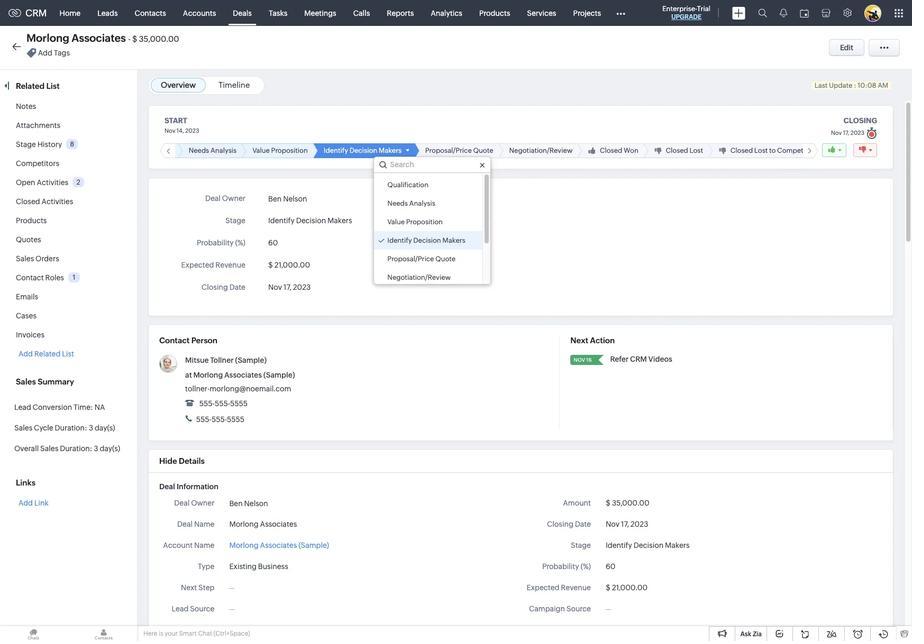 Task type: describe. For each thing, give the bounding box(es) containing it.
1 horizontal spatial value
[[388, 218, 405, 226]]

add link
[[19, 499, 49, 508]]

1 horizontal spatial analysis
[[410, 200, 436, 208]]

0 vertical spatial mitsue tollner (sample)
[[185, 356, 267, 365]]

0 vertical spatial (%)
[[235, 239, 246, 247]]

account name
[[163, 542, 215, 550]]

1 horizontal spatial needs analysis
[[388, 200, 436, 208]]

1 horizontal spatial 17,
[[621, 520, 629, 529]]

contact roles
[[16, 274, 64, 282]]

1 horizontal spatial expected
[[527, 584, 560, 592]]

projects link
[[565, 0, 610, 26]]

activities for open activities
[[37, 178, 68, 187]]

contact for contact roles
[[16, 274, 44, 282]]

create menu image
[[733, 7, 746, 19]]

0 horizontal spatial expected
[[181, 261, 214, 269]]

overview
[[161, 80, 196, 89]]

notes
[[16, 102, 36, 111]]

step
[[199, 584, 215, 592]]

0 horizontal spatial needs
[[169, 147, 189, 155]]

contact roles link
[[16, 274, 64, 282]]

contact person
[[159, 336, 218, 345]]

morlong associates (sample) link for account name
[[229, 541, 329, 552]]

morlong associates
[[229, 520, 297, 529]]

associates up tollner-morlong@noemail.com link
[[224, 371, 262, 380]]

sales for sales summary
[[16, 377, 36, 386]]

1 horizontal spatial 60
[[606, 563, 616, 571]]

campaign
[[529, 605, 565, 614]]

1 vertical spatial revenue
[[561, 584, 591, 592]]

enterprise-
[[663, 5, 698, 13]]

owner for deal name
[[191, 499, 215, 508]]

1 horizontal spatial proposition
[[406, 218, 443, 226]]

0 horizontal spatial crm
[[25, 7, 47, 19]]

upgrade
[[672, 13, 702, 21]]

(ctrl+space)
[[214, 631, 250, 638]]

0 vertical spatial needs analysis
[[169, 147, 217, 155]]

link
[[34, 499, 49, 508]]

tollner-morlong@noemail.com link
[[185, 385, 291, 393]]

add for add tags
[[38, 49, 52, 57]]

update
[[830, 82, 853, 89]]

1 vertical spatial proposal/price
[[388, 255, 434, 263]]

refer crm videos
[[611, 355, 673, 364]]

2 horizontal spatial stage
[[571, 542, 591, 550]]

here
[[143, 631, 157, 638]]

lost for closed lost to competition
[[735, 147, 748, 155]]

start nov 14, 2023
[[165, 116, 199, 134]]

1 vertical spatial proposal/price quote
[[388, 255, 456, 263]]

0 vertical spatial quote
[[453, 147, 474, 155]]

1 horizontal spatial probability
[[543, 563, 579, 571]]

sales summary
[[16, 377, 74, 386]]

0 horizontal spatial $  21,000.00
[[268, 261, 310, 269]]

time:
[[74, 403, 93, 412]]

1 horizontal spatial tollner
[[254, 626, 278, 635]]

cases link
[[16, 312, 37, 320]]

1 horizontal spatial (%)
[[581, 563, 591, 571]]

0 vertical spatial expected revenue
[[181, 261, 246, 269]]

refer
[[611, 355, 629, 364]]

tasks
[[269, 9, 288, 17]]

products inside "products" link
[[480, 9, 510, 17]]

hide details link
[[159, 457, 205, 466]]

1 horizontal spatial list
[[62, 350, 74, 358]]

summary
[[38, 377, 74, 386]]

tasks link
[[260, 0, 296, 26]]

invoices link
[[16, 331, 44, 339]]

closed activities
[[16, 197, 73, 206]]

smart
[[179, 631, 197, 638]]

lead for lead source
[[172, 605, 189, 614]]

16
[[587, 357, 592, 363]]

ben for morlong
[[229, 500, 243, 508]]

morlong@noemail.com
[[210, 385, 291, 393]]

competition
[[758, 147, 798, 155]]

lead conversion time: na
[[14, 403, 105, 412]]

meetings
[[305, 9, 337, 17]]

0 horizontal spatial 17,
[[284, 283, 292, 292]]

0 vertical spatial nov 17, 2023
[[268, 283, 311, 292]]

last update : 10:08 am
[[815, 82, 889, 89]]

associates for morlong associates - $ 35,000.00
[[72, 32, 126, 44]]

analytics
[[431, 9, 463, 17]]

deals link
[[225, 0, 260, 26]]

nov inside start nov 14, 2023
[[165, 128, 175, 134]]

information
[[177, 483, 219, 491]]

add for add related list
[[19, 350, 33, 358]]

deal name
[[177, 520, 215, 529]]

name for deal name
[[194, 520, 215, 529]]

duration: for sales cycle duration:
[[55, 424, 87, 433]]

0 horizontal spatial list
[[46, 82, 60, 91]]

projects
[[574, 9, 601, 17]]

morlong for morlong associates - $ 35,000.00
[[26, 32, 69, 44]]

2 vertical spatial ben nelson
[[606, 626, 645, 635]]

2 vertical spatial ben
[[606, 626, 620, 635]]

1 vertical spatial mitsue
[[229, 626, 253, 635]]

1 horizontal spatial stage
[[226, 217, 246, 225]]

business
[[258, 563, 288, 571]]

0 vertical spatial mitsue tollner (sample) link
[[185, 356, 267, 365]]

sales for sales cycle duration: 3 day(s)
[[14, 424, 32, 433]]

calls
[[353, 9, 370, 17]]

qualification
[[388, 181, 429, 189]]

competitors link
[[16, 159, 59, 168]]

sales cycle duration: 3 day(s)
[[14, 424, 115, 433]]

closing nov 17, 2023
[[832, 116, 878, 136]]

tags
[[54, 49, 70, 57]]

0 vertical spatial stage
[[16, 140, 36, 149]]

home
[[60, 9, 81, 17]]

open activities
[[16, 178, 68, 187]]

0 vertical spatial related
[[16, 82, 45, 91]]

morlong for morlong associates
[[229, 520, 259, 529]]

search image
[[759, 8, 768, 17]]

0 vertical spatial 60
[[268, 239, 278, 247]]

0 vertical spatial 555-555-5555
[[198, 400, 248, 408]]

add tags
[[38, 49, 70, 57]]

amount
[[563, 499, 591, 508]]

cycle
[[34, 424, 53, 433]]

signals image
[[780, 8, 788, 17]]

campaign source
[[529, 605, 591, 614]]

lead source
[[172, 605, 215, 614]]

nov 16
[[574, 357, 592, 363]]

conversion
[[33, 403, 72, 412]]

created
[[554, 626, 581, 635]]

sales for sales orders
[[16, 255, 34, 263]]

signals element
[[774, 0, 794, 26]]

links
[[16, 479, 36, 488]]

1 horizontal spatial value proposition
[[388, 218, 443, 226]]

1 vertical spatial mitsue tollner (sample)
[[229, 626, 310, 635]]

morlong associates - $ 35,000.00
[[26, 32, 179, 44]]

leads link
[[89, 0, 126, 26]]

1 horizontal spatial $  21,000.00
[[606, 584, 648, 592]]

morlong associates (sample) link for at
[[193, 371, 295, 380]]

quotes
[[16, 236, 41, 244]]

na
[[95, 403, 105, 412]]

associates for morlong associates
[[260, 520, 297, 529]]

details
[[179, 457, 205, 466]]

services
[[527, 9, 557, 17]]

0 horizontal spatial 21,000.00
[[275, 261, 310, 269]]

1 vertical spatial nov 17, 2023
[[606, 520, 649, 529]]

existing business
[[229, 563, 288, 571]]

contacts image
[[70, 627, 137, 642]]

contact name
[[165, 626, 215, 635]]

1 horizontal spatial probability (%)
[[543, 563, 591, 571]]

1 vertical spatial negotiation/review
[[388, 274, 451, 282]]

zia
[[753, 631, 762, 638]]

overview link
[[161, 80, 196, 89]]

crm link
[[8, 7, 47, 19]]

0 vertical spatial closing date
[[202, 283, 246, 292]]

contact for contact name
[[165, 626, 193, 635]]

attachments link
[[16, 121, 60, 130]]

day(s) for overall sales duration: 3 day(s)
[[100, 445, 120, 453]]

0 horizontal spatial analysis
[[191, 147, 217, 155]]

1 vertical spatial mitsue tollner (sample) link
[[229, 625, 310, 636]]

2023 inside closing nov 17, 2023
[[851, 130, 865, 136]]

timeline
[[219, 80, 250, 89]]

related list
[[16, 82, 61, 91]]

-
[[128, 34, 131, 43]]

at morlong associates (sample)
[[185, 371, 295, 380]]

overall sales duration: 3 day(s)
[[14, 445, 120, 453]]

deal information
[[159, 483, 219, 491]]

action
[[590, 336, 615, 345]]

3 for sales cycle duration:
[[89, 424, 93, 433]]

0 horizontal spatial mitsue
[[185, 356, 209, 365]]

3 for overall sales duration:
[[94, 445, 98, 453]]

nelson for morlong
[[244, 500, 268, 508]]

0 horizontal spatial value
[[233, 147, 250, 155]]

won
[[604, 147, 619, 155]]

1 vertical spatial 35,000.00
[[612, 499, 650, 508]]

activities for closed activities
[[42, 197, 73, 206]]

1 vertical spatial products link
[[16, 217, 47, 225]]

closed for closed lost to competition
[[711, 147, 733, 155]]

0 horizontal spatial tollner
[[210, 356, 234, 365]]

edit
[[841, 43, 854, 52]]

ask
[[741, 631, 752, 638]]

next step
[[181, 584, 215, 592]]

0 vertical spatial value proposition
[[233, 147, 288, 155]]

1 vertical spatial 555-555-5555
[[195, 416, 245, 424]]

chat
[[198, 631, 212, 638]]

deal owner for deal name
[[174, 499, 215, 508]]

source for lead source
[[190, 605, 215, 614]]

1 horizontal spatial closing date
[[547, 520, 591, 529]]

services link
[[519, 0, 565, 26]]

1 vertical spatial date
[[575, 520, 591, 529]]



Task type: vqa. For each thing, say whether or not it's contained in the screenshot.


Task type: locate. For each thing, give the bounding box(es) containing it.
home link
[[51, 0, 89, 26]]

list down add tags
[[46, 82, 60, 91]]

1 horizontal spatial lost
[[735, 147, 748, 155]]

products link up quotes link
[[16, 217, 47, 225]]

history
[[37, 140, 62, 149]]

2 vertical spatial stage
[[571, 542, 591, 550]]

0 vertical spatial products
[[480, 9, 510, 17]]

1 source from the left
[[190, 605, 215, 614]]

0 horizontal spatial revenue
[[216, 261, 246, 269]]

0 horizontal spatial source
[[190, 605, 215, 614]]

14,
[[177, 128, 184, 134]]

emails
[[16, 293, 38, 301]]

1 name from the top
[[194, 520, 215, 529]]

1 vertical spatial ben nelson
[[229, 500, 268, 508]]

morlong associates (sample) link up business
[[229, 541, 329, 552]]

555-
[[199, 400, 215, 408], [215, 400, 230, 408], [196, 416, 212, 424], [212, 416, 227, 424]]

1 horizontal spatial nov 17, 2023
[[606, 520, 649, 529]]

duration: up overall sales duration: 3 day(s)
[[55, 424, 87, 433]]

1 vertical spatial tollner
[[254, 626, 278, 635]]

1 vertical spatial $  21,000.00
[[606, 584, 648, 592]]

0 horizontal spatial negotiation/review
[[388, 274, 451, 282]]

0 horizontal spatial probability (%)
[[197, 239, 246, 247]]

source up created by
[[567, 605, 591, 614]]

add left tags
[[38, 49, 52, 57]]

reports
[[387, 9, 414, 17]]

17, inside closing nov 17, 2023
[[844, 130, 850, 136]]

analytics link
[[423, 0, 471, 26]]

1 horizontal spatial crm
[[630, 355, 647, 364]]

duration: down sales cycle duration: 3 day(s)
[[60, 445, 92, 453]]

decision
[[330, 147, 357, 155], [296, 217, 326, 225], [414, 237, 441, 245], [634, 542, 664, 550]]

value
[[233, 147, 250, 155], [388, 218, 405, 226]]

closed activities link
[[16, 197, 73, 206]]

2 horizontal spatial 17,
[[844, 130, 850, 136]]

ben nelson for morlong
[[229, 500, 268, 508]]

enterprise-trial upgrade
[[663, 5, 711, 21]]

0 vertical spatial lead
[[14, 403, 31, 412]]

closed won
[[580, 147, 619, 155]]

tollner up 'at morlong associates (sample)'
[[210, 356, 234, 365]]

1 vertical spatial products
[[16, 217, 47, 225]]

0 vertical spatial proposal/price
[[405, 147, 452, 155]]

0 vertical spatial proposal/price quote
[[405, 147, 474, 155]]

value proposition
[[233, 147, 288, 155], [388, 218, 443, 226]]

2 horizontal spatial nelson
[[621, 626, 645, 635]]

day(s) for sales cycle duration: 3 day(s)
[[95, 424, 115, 433]]

contact right the is
[[165, 626, 193, 635]]

sales down cycle
[[40, 445, 58, 453]]

name
[[194, 520, 215, 529], [194, 542, 215, 550], [194, 626, 215, 635]]

morlong for morlong associates (sample)
[[229, 542, 259, 550]]

contact for contact person
[[159, 336, 190, 345]]

lead for lead conversion time: na
[[14, 403, 31, 412]]

source down step at left bottom
[[190, 605, 215, 614]]

owner
[[222, 194, 246, 203], [191, 499, 215, 508]]

stage
[[16, 140, 36, 149], [226, 217, 246, 225], [571, 542, 591, 550]]

1 horizontal spatial 3
[[94, 445, 98, 453]]

0 vertical spatial contact
[[16, 274, 44, 282]]

21,000.00
[[275, 261, 310, 269], [612, 584, 648, 592]]

products up quotes link
[[16, 217, 47, 225]]

associates for morlong associates (sample)
[[260, 542, 297, 550]]

deals
[[233, 9, 252, 17]]

reports link
[[379, 0, 423, 26]]

by
[[583, 626, 591, 635]]

last
[[815, 82, 828, 89]]

0 vertical spatial expected
[[181, 261, 214, 269]]

created by
[[554, 626, 591, 635]]

duration: for overall sales duration:
[[60, 445, 92, 453]]

activities up closed activities
[[37, 178, 68, 187]]

next for next action
[[571, 336, 589, 345]]

stage history link
[[16, 140, 62, 149]]

0 horizontal spatial nov 17, 2023
[[268, 283, 311, 292]]

0 horizontal spatial proposition
[[251, 147, 288, 155]]

0 vertical spatial next
[[571, 336, 589, 345]]

closed down open
[[16, 197, 40, 206]]

tollner-
[[185, 385, 210, 393]]

sales orders link
[[16, 255, 59, 263]]

related down invoices link
[[34, 350, 61, 358]]

add down 'invoices'
[[19, 350, 33, 358]]

0 vertical spatial date
[[230, 283, 246, 292]]

0 vertical spatial duration:
[[55, 424, 87, 433]]

closed for closed won
[[580, 147, 603, 155]]

hide
[[159, 457, 177, 466]]

2 vertical spatial nelson
[[621, 626, 645, 635]]

2 vertical spatial name
[[194, 626, 215, 635]]

1 lost from the left
[[670, 147, 683, 155]]

0 vertical spatial 3
[[89, 424, 93, 433]]

attachments
[[16, 121, 60, 130]]

calls link
[[345, 0, 379, 26]]

closed right won on the right of page
[[646, 147, 669, 155]]

1 vertical spatial activities
[[42, 197, 73, 206]]

morlong up existing
[[229, 542, 259, 550]]

1 vertical spatial quote
[[436, 255, 456, 263]]

3 down sales cycle duration: 3 day(s)
[[94, 445, 98, 453]]

account
[[163, 542, 193, 550]]

1 horizontal spatial source
[[567, 605, 591, 614]]

needs analysis down 14,
[[169, 147, 217, 155]]

1 vertical spatial 3
[[94, 445, 98, 453]]

am
[[878, 82, 889, 89]]

contacts
[[135, 9, 166, 17]]

1 vertical spatial closing date
[[547, 520, 591, 529]]

open
[[16, 178, 35, 187]]

activities down 'open activities'
[[42, 197, 73, 206]]

1 horizontal spatial closing
[[547, 520, 574, 529]]

next up nov 16 on the right bottom
[[571, 336, 589, 345]]

sales down quotes
[[16, 255, 34, 263]]

invoices
[[16, 331, 44, 339]]

0 horizontal spatial value proposition
[[233, 147, 288, 155]]

needs down 14,
[[169, 147, 189, 155]]

morlong associates (sample) link
[[193, 371, 295, 380], [229, 541, 329, 552]]

ben
[[268, 195, 282, 203], [229, 500, 243, 508], [606, 626, 620, 635]]

1 horizontal spatial lead
[[172, 605, 189, 614]]

35,000.00 inside morlong associates - $ 35,000.00
[[139, 34, 179, 43]]

associates up business
[[260, 542, 297, 550]]

0 vertical spatial needs
[[169, 147, 189, 155]]

deal owner for stage
[[205, 194, 246, 203]]

1 vertical spatial 5555
[[227, 416, 245, 424]]

0 horizontal spatial stage
[[16, 140, 36, 149]]

0 vertical spatial nelson
[[283, 195, 307, 203]]

2023 inside start nov 14, 2023
[[185, 128, 199, 134]]

name up "account name"
[[194, 520, 215, 529]]

1 horizontal spatial products
[[480, 9, 510, 17]]

60
[[268, 239, 278, 247], [606, 563, 616, 571]]

lead left conversion
[[14, 403, 31, 412]]

related up notes link
[[16, 82, 45, 91]]

1 horizontal spatial needs
[[388, 200, 408, 208]]

associates
[[72, 32, 126, 44], [224, 371, 262, 380], [260, 520, 297, 529], [260, 542, 297, 550]]

0 vertical spatial mitsue
[[185, 356, 209, 365]]

sales left summary
[[16, 377, 36, 386]]

1 vertical spatial expected revenue
[[527, 584, 591, 592]]

products link left services
[[471, 0, 519, 26]]

0 horizontal spatial products link
[[16, 217, 47, 225]]

2 source from the left
[[567, 605, 591, 614]]

2 name from the top
[[194, 542, 215, 550]]

sales left cycle
[[14, 424, 32, 433]]

morlong up "tollner-" on the bottom left
[[193, 371, 223, 380]]

1 horizontal spatial 35,000.00
[[612, 499, 650, 508]]

(sample)
[[235, 356, 267, 365], [263, 371, 295, 380], [299, 542, 329, 550], [279, 626, 310, 635]]

add left link
[[19, 499, 33, 508]]

0 vertical spatial revenue
[[216, 261, 246, 269]]

0 horizontal spatial lost
[[670, 147, 683, 155]]

trial
[[698, 5, 711, 13]]

1 vertical spatial value
[[388, 218, 405, 226]]

owner for stage
[[222, 194, 246, 203]]

analysis down qualification
[[410, 200, 436, 208]]

add
[[38, 49, 52, 57], [19, 350, 33, 358], [19, 499, 33, 508]]

products left the services link on the top right
[[480, 9, 510, 17]]

source for campaign source
[[567, 605, 591, 614]]

crm left home
[[25, 7, 47, 19]]

1 vertical spatial next
[[181, 584, 197, 592]]

lost for closed lost
[[670, 147, 683, 155]]

0 vertical spatial proposition
[[251, 147, 288, 155]]

chats image
[[0, 627, 67, 642]]

0 horizontal spatial 35,000.00
[[139, 34, 179, 43]]

nelson for identify
[[283, 195, 307, 203]]

add for add link
[[19, 499, 33, 508]]

1 vertical spatial needs
[[388, 200, 408, 208]]

associates up morlong associates (sample)
[[260, 520, 297, 529]]

tollner-morlong@noemail.com
[[185, 385, 291, 393]]

0 vertical spatial probability
[[197, 239, 234, 247]]

morlong associates (sample) link up tollner-morlong@noemail.com link
[[193, 371, 295, 380]]

closed for closed activities
[[16, 197, 40, 206]]

contact up emails link
[[16, 274, 44, 282]]

quote
[[453, 147, 474, 155], [436, 255, 456, 263]]

0 vertical spatial owner
[[222, 194, 246, 203]]

:
[[854, 82, 857, 89]]

start
[[165, 116, 187, 125]]

leads
[[97, 9, 118, 17]]

name up type
[[194, 542, 215, 550]]

0 vertical spatial probability (%)
[[197, 239, 246, 247]]

Search text field
[[374, 157, 491, 173]]

0 vertical spatial 5555
[[230, 400, 248, 408]]

3 name from the top
[[194, 626, 215, 635]]

1 vertical spatial lead
[[172, 605, 189, 614]]

2 lost from the left
[[735, 147, 748, 155]]

sales
[[16, 255, 34, 263], [16, 377, 36, 386], [14, 424, 32, 433], [40, 445, 58, 453]]

closing date
[[202, 283, 246, 292], [547, 520, 591, 529]]

proposal/price
[[405, 147, 452, 155], [388, 255, 434, 263]]

mitsue right 'chat'
[[229, 626, 253, 635]]

your
[[165, 631, 178, 638]]

deal owner
[[205, 194, 246, 203], [174, 499, 215, 508]]

closed left won on the right of page
[[580, 147, 603, 155]]

2 vertical spatial add
[[19, 499, 33, 508]]

$  35,000.00
[[606, 499, 650, 508]]

ben nelson for identify
[[268, 195, 307, 203]]

1 horizontal spatial 21,000.00
[[612, 584, 648, 592]]

create menu element
[[726, 0, 752, 26]]

lead up contact name
[[172, 605, 189, 614]]

0 horizontal spatial ben nelson
[[229, 500, 268, 508]]

associates down leads
[[72, 32, 126, 44]]

cases
[[16, 312, 37, 320]]

1 vertical spatial crm
[[630, 355, 647, 364]]

0 horizontal spatial probability
[[197, 239, 234, 247]]

1 vertical spatial contact
[[159, 336, 190, 345]]

list up summary
[[62, 350, 74, 358]]

0 vertical spatial 17,
[[844, 130, 850, 136]]

needs down qualification
[[388, 200, 408, 208]]

0 horizontal spatial date
[[230, 283, 246, 292]]

is
[[159, 631, 163, 638]]

2
[[77, 178, 80, 186]]

search element
[[752, 0, 774, 26]]

makers
[[359, 147, 382, 155], [328, 217, 352, 225], [443, 237, 466, 245], [665, 542, 690, 550]]

analysis down start nov 14, 2023
[[191, 147, 217, 155]]

0 vertical spatial negotiation/review
[[489, 147, 553, 155]]

1 vertical spatial value proposition
[[388, 218, 443, 226]]

calendar image
[[800, 9, 809, 17]]

morlong up morlong associates (sample)
[[229, 520, 259, 529]]

probability
[[197, 239, 234, 247], [543, 563, 579, 571]]

1 vertical spatial related
[[34, 350, 61, 358]]

closing
[[844, 116, 878, 125]]

nov inside closing nov 17, 2023
[[832, 130, 842, 136]]

ben for identify
[[268, 195, 282, 203]]

tollner right (ctrl+space)
[[254, 626, 278, 635]]

notes link
[[16, 102, 36, 111]]

list
[[46, 82, 60, 91], [62, 350, 74, 358]]

0 vertical spatial name
[[194, 520, 215, 529]]

1 vertical spatial 17,
[[284, 283, 292, 292]]

closed
[[580, 147, 603, 155], [646, 147, 669, 155], [711, 147, 733, 155], [16, 197, 40, 206]]

name for contact name
[[194, 626, 215, 635]]

1 horizontal spatial ben nelson
[[268, 195, 307, 203]]

1 vertical spatial analysis
[[410, 200, 436, 208]]

1 horizontal spatial products link
[[471, 0, 519, 26]]

$ inside morlong associates - $ 35,000.00
[[132, 34, 137, 43]]

0 vertical spatial deal owner
[[205, 194, 246, 203]]

at
[[185, 371, 192, 380]]

35,000.00
[[139, 34, 179, 43], [612, 499, 650, 508]]

mitsue up at
[[185, 356, 209, 365]]

name down lead source
[[194, 626, 215, 635]]

expected revenue
[[181, 261, 246, 269], [527, 584, 591, 592]]

contact
[[16, 274, 44, 282], [159, 336, 190, 345], [165, 626, 193, 635]]

1 horizontal spatial ben
[[268, 195, 282, 203]]

stage history
[[16, 140, 62, 149]]

0 horizontal spatial 3
[[89, 424, 93, 433]]

1 horizontal spatial date
[[575, 520, 591, 529]]

1 vertical spatial closing
[[547, 520, 574, 529]]

closed for closed lost
[[646, 147, 669, 155]]

3 down time:
[[89, 424, 93, 433]]

0 vertical spatial $  21,000.00
[[268, 261, 310, 269]]

open activities link
[[16, 178, 68, 187]]

ben nelson
[[268, 195, 307, 203], [229, 500, 268, 508], [606, 626, 645, 635]]

person
[[191, 336, 218, 345]]

closed left the to
[[711, 147, 733, 155]]

needs analysis down qualification
[[388, 200, 436, 208]]

refer crm videos link
[[611, 355, 673, 364]]

next left step at left bottom
[[181, 584, 197, 592]]

0 vertical spatial closing
[[202, 283, 228, 292]]

next for next step
[[181, 584, 197, 592]]

morlong up add tags
[[26, 32, 69, 44]]

morlong associates (sample)
[[229, 542, 329, 550]]

add related list
[[19, 350, 74, 358]]

name for account name
[[194, 542, 215, 550]]

to
[[750, 147, 756, 155]]

crm right refer
[[630, 355, 647, 364]]

contact left person
[[159, 336, 190, 345]]

quotes link
[[16, 236, 41, 244]]



